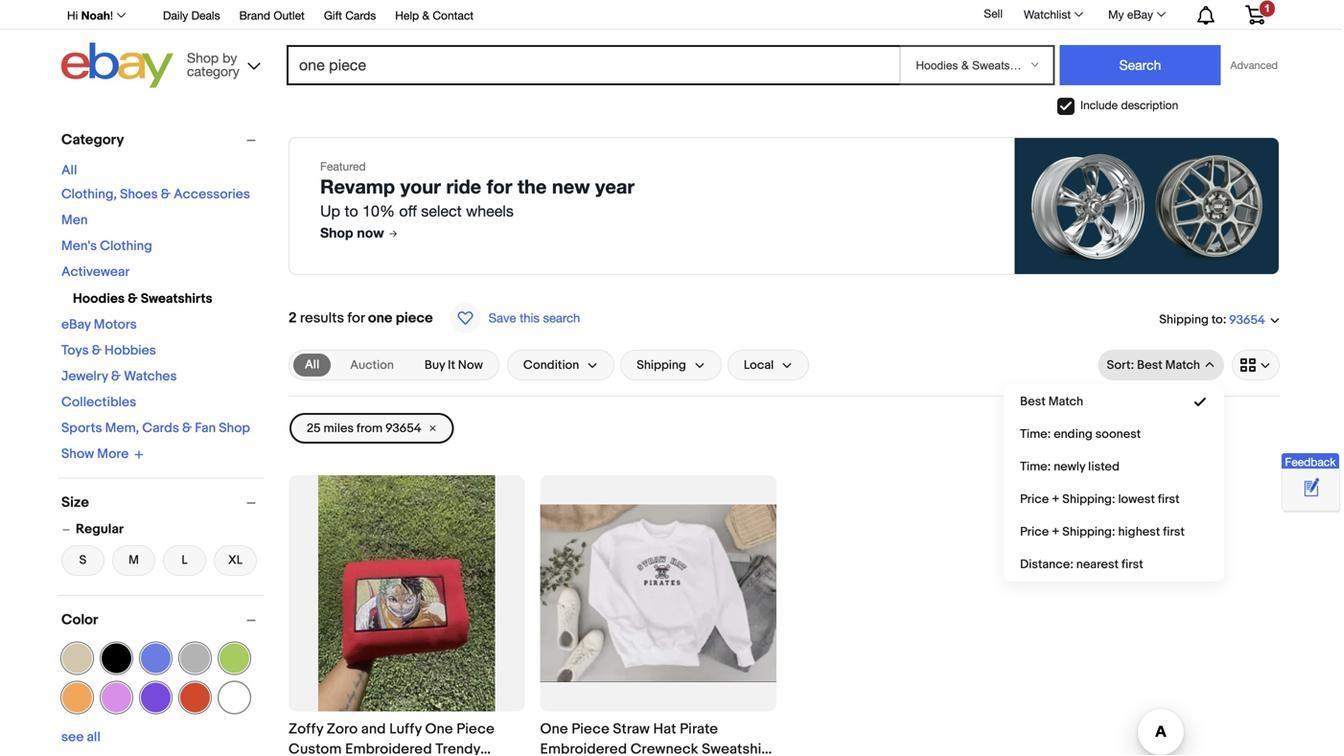 Task type: vqa. For each thing, say whether or not it's contained in the screenshot.
Save seller
no



Task type: locate. For each thing, give the bounding box(es) containing it.
watchlist link
[[1013, 3, 1092, 26]]

hoodies
[[73, 291, 125, 307]]

0 horizontal spatial match
[[1048, 394, 1083, 409]]

for left one
[[347, 310, 365, 327]]

0 vertical spatial all
[[61, 162, 77, 179]]

1 horizontal spatial one
[[540, 721, 568, 738]]

time: for time: ending soonest
[[1020, 427, 1051, 442]]

one left straw
[[540, 721, 568, 738]]

all link down results
[[293, 354, 331, 377]]

brand
[[239, 9, 270, 22]]

piece inside one piece straw hat pirate embroidered crewneck sweatshir
[[572, 721, 610, 738]]

& left fan
[[182, 420, 192, 437]]

ebay inside 'link'
[[1127, 8, 1153, 21]]

1 horizontal spatial cards
[[345, 9, 376, 22]]

0 horizontal spatial all
[[61, 162, 77, 179]]

& right toys
[[92, 343, 102, 359]]

2 shipping: from the top
[[1062, 525, 1115, 539]]

2 vertical spatial shop
[[219, 420, 250, 437]]

1 horizontal spatial all
[[305, 358, 319, 372]]

1 horizontal spatial to
[[1212, 312, 1223, 327]]

25
[[307, 421, 321, 436]]

now
[[458, 358, 483, 373]]

best match
[[1020, 394, 1083, 409]]

0 vertical spatial cards
[[345, 9, 376, 22]]

1 vertical spatial shop
[[320, 225, 353, 241]]

for inside the featured revamp your ride for the new year up to 10% off select wheels shop now
[[487, 175, 512, 198]]

shipping to : 93654
[[1159, 312, 1265, 328]]

one piece straw hat pirate embroidered crewneck sweatshir heading
[[540, 721, 772, 755]]

0 vertical spatial first
[[1158, 492, 1180, 507]]

men's clothing link
[[61, 238, 152, 255]]

93654
[[1229, 313, 1265, 328], [385, 421, 422, 436]]

best
[[1137, 358, 1163, 373], [1020, 394, 1046, 409]]

all link up clothing, on the left top
[[61, 162, 77, 179]]

time: inside time: ending soonest link
[[1020, 427, 1051, 442]]

1 vertical spatial for
[[347, 310, 365, 327]]

0 horizontal spatial ebay
[[61, 317, 91, 333]]

time: down best match
[[1020, 427, 1051, 442]]

1 price from the top
[[1020, 492, 1049, 507]]

shoes
[[120, 186, 158, 203]]

shipping: up distance: nearest first
[[1062, 525, 1115, 539]]

it
[[448, 358, 455, 373]]

1 shipping: from the top
[[1062, 492, 1115, 507]]

1 horizontal spatial embroidered
[[540, 741, 627, 755]]

0 vertical spatial to
[[345, 202, 358, 220]]

color button
[[61, 612, 265, 629]]

to right up
[[345, 202, 358, 220]]

first down highest at the right bottom of page
[[1122, 557, 1143, 572]]

1 one from the left
[[425, 721, 453, 738]]

zoffy
[[289, 721, 323, 738]]

price + shipping: lowest first link
[[1005, 483, 1223, 516]]

ebay inside ebay motors toys & hobbies jewelry & watches collectibles sports mem, cards & fan shop
[[61, 317, 91, 333]]

none submit inside shop by category 'banner'
[[1060, 45, 1221, 85]]

shop inside ebay motors toys & hobbies jewelry & watches collectibles sports mem, cards & fan shop
[[219, 420, 250, 437]]

now
[[357, 225, 384, 241]]

+ down newly
[[1052, 492, 1060, 507]]

& right help at the top left of the page
[[422, 9, 430, 22]]

miles
[[323, 421, 354, 436]]

ebay motors link
[[61, 317, 137, 333]]

1 vertical spatial time:
[[1020, 459, 1051, 474]]

0 horizontal spatial shipping
[[637, 358, 686, 373]]

93654 for 25 miles from 93654
[[385, 421, 422, 436]]

shipping inside dropdown button
[[637, 358, 686, 373]]

0 horizontal spatial cards
[[142, 420, 179, 437]]

all link
[[61, 162, 77, 179], [293, 354, 331, 377]]

1 horizontal spatial piece
[[572, 721, 610, 738]]

2
[[289, 310, 297, 327]]

clothing, shoes & accessories men men's clothing
[[61, 186, 250, 255]]

0 horizontal spatial best
[[1020, 394, 1046, 409]]

cards right mem,
[[142, 420, 179, 437]]

piece left straw
[[572, 721, 610, 738]]

None submit
[[1060, 45, 1221, 85]]

year
[[595, 175, 635, 198]]

price for price + shipping: lowest first
[[1020, 492, 1049, 507]]

:
[[1223, 312, 1226, 327]]

zoro
[[327, 721, 358, 738]]

for
[[487, 175, 512, 198], [347, 310, 365, 327]]

All selected text field
[[305, 357, 319, 374]]

time: newly listed link
[[1005, 451, 1223, 483]]

1 vertical spatial ebay
[[61, 317, 91, 333]]

crewneck
[[631, 741, 699, 755]]

shop by category banner
[[57, 0, 1280, 93]]

first right highest at the right bottom of page
[[1163, 525, 1185, 539]]

1 vertical spatial shipping:
[[1062, 525, 1115, 539]]

show more button
[[61, 446, 144, 463]]

0 vertical spatial shipping
[[1159, 312, 1209, 327]]

& right shoes
[[161, 186, 171, 203]]

zoffy zoro and luffy one piece custom embroidered trendy crewneck sweatshirt image
[[318, 475, 495, 712]]

watchlist
[[1024, 8, 1071, 21]]

time: for time: newly listed
[[1020, 459, 1051, 474]]

1 vertical spatial all
[[305, 358, 319, 372]]

shop left by in the top left of the page
[[187, 50, 219, 66]]

first right lowest
[[1158, 492, 1180, 507]]

embroidered down straw
[[540, 741, 627, 755]]

0 horizontal spatial one
[[425, 721, 453, 738]]

1 horizontal spatial for
[[487, 175, 512, 198]]

2 embroidered from the left
[[540, 741, 627, 755]]

best match link
[[1005, 385, 1223, 418]]

shipping inside shipping to : 93654
[[1159, 312, 1209, 327]]

one
[[425, 721, 453, 738], [540, 721, 568, 738]]

best up the "time: ending soonest"
[[1020, 394, 1046, 409]]

1 horizontal spatial match
[[1165, 358, 1200, 373]]

0 vertical spatial 93654
[[1229, 313, 1265, 328]]

1 horizontal spatial shipping
[[1159, 312, 1209, 327]]

pirate
[[680, 721, 718, 738]]

93654 right :
[[1229, 313, 1265, 328]]

piece right luffy on the bottom left of page
[[457, 721, 495, 738]]

one right luffy on the bottom left of page
[[425, 721, 453, 738]]

0 horizontal spatial embroidered
[[345, 741, 432, 755]]

from
[[357, 421, 383, 436]]

1 embroidered from the left
[[345, 741, 432, 755]]

+ for price + shipping: highest first
[[1052, 525, 1060, 539]]

category button
[[61, 131, 265, 149]]

all
[[61, 162, 77, 179], [305, 358, 319, 372]]

hoodies & sweatshirts
[[73, 291, 212, 307]]

category
[[61, 131, 124, 149]]

price for price + shipping: highest first
[[1020, 525, 1049, 539]]

0 vertical spatial match
[[1165, 358, 1200, 373]]

price + shipping: lowest first
[[1020, 492, 1180, 507]]

2 + from the top
[[1052, 525, 1060, 539]]

daily deals link
[[163, 6, 220, 27]]

motors
[[94, 317, 137, 333]]

revamp your ride for the new year region
[[289, 137, 1280, 275]]

fan
[[195, 420, 216, 437]]

advanced link
[[1221, 46, 1278, 84]]

time:
[[1020, 427, 1051, 442], [1020, 459, 1051, 474]]

1 piece from the left
[[457, 721, 495, 738]]

ebay
[[1127, 8, 1153, 21], [61, 317, 91, 333]]

+ for price + shipping: lowest first
[[1052, 492, 1060, 507]]

+ up distance:
[[1052, 525, 1060, 539]]

embroidered
[[345, 741, 432, 755], [540, 741, 627, 755]]

match
[[1165, 358, 1200, 373], [1048, 394, 1083, 409]]

1 vertical spatial 93654
[[385, 421, 422, 436]]

2 time: from the top
[[1020, 459, 1051, 474]]

best right sort:
[[1137, 358, 1163, 373]]

0 horizontal spatial 93654
[[385, 421, 422, 436]]

price down time: newly listed
[[1020, 492, 1049, 507]]

0 vertical spatial shipping:
[[1062, 492, 1115, 507]]

0 horizontal spatial to
[[345, 202, 358, 220]]

93654 right from
[[385, 421, 422, 436]]

&
[[422, 9, 430, 22], [161, 186, 171, 203], [128, 291, 138, 307], [92, 343, 102, 359], [111, 369, 121, 385], [182, 420, 192, 437]]

buy it now link
[[413, 354, 495, 377]]

collectibles link
[[61, 394, 136, 411]]

match down shipping to : 93654
[[1165, 358, 1200, 373]]

local button
[[727, 350, 809, 381]]

time: left newly
[[1020, 459, 1051, 474]]

time: inside time: newly listed link
[[1020, 459, 1051, 474]]

shop inside the featured revamp your ride for the new year up to 10% off select wheels shop now
[[320, 225, 353, 241]]

distance: nearest first
[[1020, 557, 1143, 572]]

1 time: from the top
[[1020, 427, 1051, 442]]

93654 inside shipping to : 93654
[[1229, 313, 1265, 328]]

& up motors
[[128, 291, 138, 307]]

93654 for shipping to : 93654
[[1229, 313, 1265, 328]]

embroidered down and
[[345, 741, 432, 755]]

shipping for shipping
[[637, 358, 686, 373]]

0 vertical spatial +
[[1052, 492, 1060, 507]]

1 horizontal spatial 93654
[[1229, 313, 1265, 328]]

shipping: up price + shipping: highest first
[[1062, 492, 1115, 507]]

2 vertical spatial first
[[1122, 557, 1143, 572]]

0 vertical spatial time:
[[1020, 427, 1051, 442]]

1 vertical spatial +
[[1052, 525, 1060, 539]]

for up wheels
[[487, 175, 512, 198]]

time: ending soonest
[[1020, 427, 1141, 442]]

price + shipping: highest first link
[[1005, 516, 1223, 548]]

zoffy zoro and luffy one piece custom embroidered trend
[[289, 721, 495, 755]]

shop by category button
[[178, 43, 265, 84]]

first for price + shipping: lowest first
[[1158, 492, 1180, 507]]

sell
[[984, 7, 1003, 20]]

1 vertical spatial first
[[1163, 525, 1185, 539]]

price up distance:
[[1020, 525, 1049, 539]]

by
[[222, 50, 237, 66]]

ebay up toys
[[61, 317, 91, 333]]

daily deals
[[163, 9, 220, 22]]

1 vertical spatial price
[[1020, 525, 1049, 539]]

1 horizontal spatial best
[[1137, 358, 1163, 373]]

1 vertical spatial shipping
[[637, 358, 686, 373]]

to up sort: best match dropdown button
[[1212, 312, 1223, 327]]

1 vertical spatial all link
[[293, 354, 331, 377]]

1 vertical spatial match
[[1048, 394, 1083, 409]]

all down results
[[305, 358, 319, 372]]

0 vertical spatial shop
[[187, 50, 219, 66]]

0 horizontal spatial piece
[[457, 721, 495, 738]]

0 vertical spatial ebay
[[1127, 8, 1153, 21]]

0 vertical spatial for
[[487, 175, 512, 198]]

and
[[361, 721, 386, 738]]

piece
[[396, 310, 433, 327]]

2 one from the left
[[540, 721, 568, 738]]

1 vertical spatial cards
[[142, 420, 179, 437]]

auction link
[[339, 354, 405, 377]]

1 vertical spatial to
[[1212, 312, 1223, 327]]

2 price from the top
[[1020, 525, 1049, 539]]

0 horizontal spatial all link
[[61, 162, 77, 179]]

1 horizontal spatial ebay
[[1127, 8, 1153, 21]]

2 piece from the left
[[572, 721, 610, 738]]

include
[[1080, 98, 1118, 112]]

0 vertical spatial all link
[[61, 162, 77, 179]]

match up the ending
[[1048, 394, 1083, 409]]

ebay right my at the top right of the page
[[1127, 8, 1153, 21]]

25 miles from 93654
[[307, 421, 422, 436]]

hi noah !
[[67, 9, 113, 22]]

first
[[1158, 492, 1180, 507], [1163, 525, 1185, 539], [1122, 557, 1143, 572]]

cards right gift
[[345, 9, 376, 22]]

all up clothing, on the left top
[[61, 162, 77, 179]]

local
[[744, 358, 774, 373]]

new
[[552, 175, 590, 198]]

1 vertical spatial best
[[1020, 394, 1046, 409]]

shop right fan
[[219, 420, 250, 437]]

shop down up
[[320, 225, 353, 241]]

featured revamp your ride for the new year up to 10% off select wheels shop now
[[320, 160, 635, 241]]

1 + from the top
[[1052, 492, 1060, 507]]

daily
[[163, 9, 188, 22]]

piece
[[457, 721, 495, 738], [572, 721, 610, 738]]

to
[[345, 202, 358, 220], [1212, 312, 1223, 327]]

hi
[[67, 9, 78, 22]]

0 vertical spatial price
[[1020, 492, 1049, 507]]

1
[[1264, 2, 1270, 14]]

size button
[[61, 494, 265, 511]]

0 vertical spatial best
[[1137, 358, 1163, 373]]



Task type: describe. For each thing, give the bounding box(es) containing it.
mem,
[[105, 420, 139, 437]]

newly
[[1054, 459, 1085, 474]]

featured
[[320, 160, 366, 173]]

my ebay
[[1108, 8, 1153, 21]]

xl
[[228, 553, 243, 568]]

price + shipping: highest first
[[1020, 525, 1185, 539]]

one inside one piece straw hat pirate embroidered crewneck sweatshir
[[540, 721, 568, 738]]

piece inside zoffy zoro and luffy one piece custom embroidered trend
[[457, 721, 495, 738]]

wheels
[[466, 202, 514, 220]]

one piece straw hat pirate embroidered crewneck sweatshirt trendy anime image
[[540, 505, 776, 683]]

account navigation
[[57, 0, 1280, 30]]

up
[[320, 202, 340, 220]]

straw
[[613, 721, 650, 738]]

auction
[[350, 358, 394, 373]]

clothing
[[100, 238, 152, 255]]

sweatshirts
[[141, 291, 212, 307]]

your
[[400, 175, 441, 198]]

hobbies
[[105, 343, 156, 359]]

match inside dropdown button
[[1165, 358, 1200, 373]]

gift cards
[[324, 9, 376, 22]]

search
[[543, 311, 580, 325]]

zoffy zoro and luffy one piece custom embroidered trend heading
[[289, 721, 495, 755]]

to inside shipping to : 93654
[[1212, 312, 1223, 327]]

advanced
[[1230, 59, 1278, 71]]

l link
[[163, 544, 206, 578]]

off
[[399, 202, 417, 220]]

regular
[[76, 521, 124, 538]]

color
[[61, 612, 98, 629]]

listed
[[1088, 459, 1120, 474]]

shipping: for lowest
[[1062, 492, 1115, 507]]

s
[[79, 553, 87, 568]]

jewelry
[[61, 369, 108, 385]]

l
[[182, 553, 188, 568]]

cards inside gift cards link
[[345, 9, 376, 22]]

listing options selector. gallery view selected. image
[[1240, 358, 1271, 373]]

shop inside shop by category
[[187, 50, 219, 66]]

s link
[[61, 544, 104, 578]]

10%
[[363, 202, 395, 220]]

select
[[421, 202, 462, 220]]

shop by category
[[187, 50, 239, 79]]

save
[[489, 311, 516, 325]]

sort: best match
[[1107, 358, 1200, 373]]

help
[[395, 9, 419, 22]]

category
[[187, 63, 239, 79]]

feedback
[[1285, 455, 1336, 469]]

sports mem, cards & fan shop link
[[61, 420, 250, 437]]

hat
[[653, 721, 676, 738]]

best inside best match link
[[1020, 394, 1046, 409]]

highest
[[1118, 525, 1160, 539]]

shipping for shipping to : 93654
[[1159, 312, 1209, 327]]

all inside "revamp your ride for the new year" main content
[[305, 358, 319, 372]]

see all button
[[61, 730, 101, 746]]

more
[[97, 446, 129, 463]]

cards inside ebay motors toys & hobbies jewelry & watches collectibles sports mem, cards & fan shop
[[142, 420, 179, 437]]

shop for revamp
[[320, 225, 353, 241]]

distance:
[[1020, 557, 1074, 572]]

the
[[518, 175, 547, 198]]

description
[[1121, 98, 1178, 112]]

one
[[368, 310, 392, 327]]

this
[[520, 311, 540, 325]]

best inside sort: best match dropdown button
[[1137, 358, 1163, 373]]

toys
[[61, 343, 89, 359]]

sort: best match button
[[1098, 350, 1224, 381]]

& inside account navigation
[[422, 9, 430, 22]]

regular button
[[61, 521, 265, 538]]

& inside clothing, shoes & accessories men men's clothing
[[161, 186, 171, 203]]

gift cards link
[[324, 6, 376, 27]]

revamp your ride for the new year main content
[[281, 122, 1287, 755]]

Search for anything text field
[[290, 47, 896, 83]]

nearest
[[1076, 557, 1119, 572]]

size
[[61, 494, 89, 511]]

condition
[[523, 358, 579, 373]]

see all
[[61, 730, 101, 746]]

revamp
[[320, 175, 395, 198]]

sports
[[61, 420, 102, 437]]

all
[[87, 730, 101, 746]]

!
[[110, 9, 113, 22]]

shipping button
[[620, 350, 722, 381]]

1 horizontal spatial all link
[[293, 354, 331, 377]]

see
[[61, 730, 84, 746]]

shipping: for highest
[[1062, 525, 1115, 539]]

& down toys & hobbies link
[[111, 369, 121, 385]]

embroidered inside zoffy zoro and luffy one piece custom embroidered trend
[[345, 741, 432, 755]]

ending
[[1054, 427, 1093, 442]]

results
[[300, 310, 344, 327]]

buy it now
[[425, 358, 483, 373]]

buy
[[425, 358, 445, 373]]

activewear link
[[61, 264, 130, 280]]

help & contact
[[395, 9, 474, 22]]

luffy
[[389, 721, 422, 738]]

0 horizontal spatial for
[[347, 310, 365, 327]]

brand outlet link
[[239, 6, 305, 27]]

m
[[129, 553, 139, 568]]

to inside the featured revamp your ride for the new year up to 10% off select wheels shop now
[[345, 202, 358, 220]]

one inside zoffy zoro and luffy one piece custom embroidered trend
[[425, 721, 453, 738]]

men's
[[61, 238, 97, 255]]

contact
[[433, 9, 474, 22]]

help & contact link
[[395, 6, 474, 27]]

noah
[[81, 9, 110, 22]]

save this search button
[[444, 302, 586, 335]]

embroidered inside one piece straw hat pirate embroidered crewneck sweatshir
[[540, 741, 627, 755]]

distance: nearest first link
[[1005, 548, 1223, 581]]

clothing,
[[61, 186, 117, 203]]

custom
[[289, 741, 342, 755]]

shop for motors
[[219, 420, 250, 437]]

condition button
[[507, 350, 615, 381]]

zoffy zoro and luffy one piece custom embroidered trend link
[[289, 719, 525, 755]]

my
[[1108, 8, 1124, 21]]

first for price + shipping: highest first
[[1163, 525, 1185, 539]]



